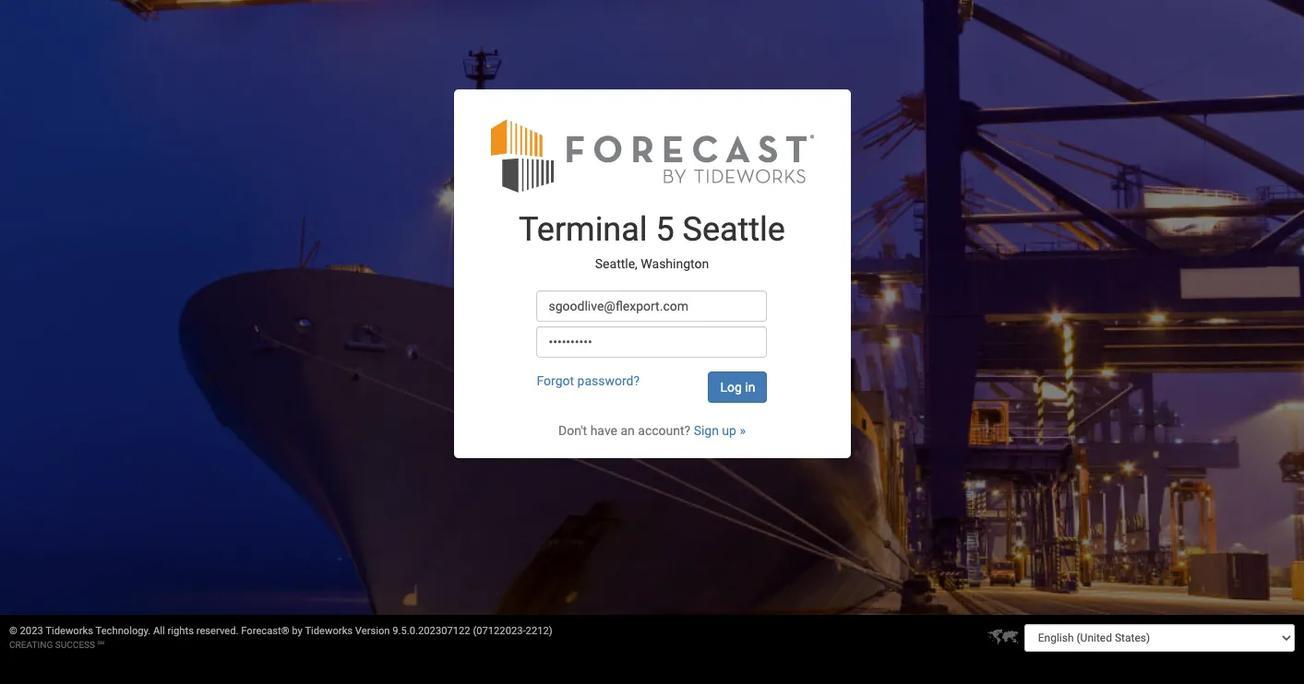 Task type: describe. For each thing, give the bounding box(es) containing it.
forgot password? link
[[537, 374, 640, 388]]

rights
[[168, 626, 194, 638]]

reserved.
[[196, 626, 239, 638]]

2023
[[20, 626, 43, 638]]

sign
[[694, 424, 719, 438]]

technology.
[[96, 626, 151, 638]]

2212)
[[526, 626, 553, 638]]

don't have an account? sign up »
[[558, 424, 746, 438]]

sign up » link
[[694, 424, 746, 438]]

all
[[153, 626, 165, 638]]

forgot password? log in
[[537, 374, 756, 395]]

seattle
[[683, 210, 785, 249]]

up
[[722, 424, 737, 438]]

don't
[[558, 424, 587, 438]]

forgot
[[537, 374, 574, 388]]

by
[[292, 626, 303, 638]]

an
[[621, 424, 635, 438]]



Task type: locate. For each thing, give the bounding box(es) containing it.
log in button
[[708, 372, 768, 403]]

version
[[355, 626, 390, 638]]

terminal
[[519, 210, 648, 249]]

log
[[720, 380, 742, 395]]

in
[[745, 380, 756, 395]]

1 tideworks from the left
[[45, 626, 93, 638]]

tideworks
[[45, 626, 93, 638], [305, 626, 353, 638]]

washington
[[641, 257, 709, 272]]

forecast®
[[241, 626, 289, 638]]

forecast® by tideworks image
[[491, 117, 814, 194]]

password?
[[577, 374, 640, 388]]

5
[[656, 210, 674, 249]]

tideworks up success
[[45, 626, 93, 638]]

© 2023 tideworks technology. all rights reserved. forecast® by tideworks version 9.5.0.202307122 (07122023-2212) creating success ℠
[[9, 626, 553, 651]]

terminal 5 seattle seattle, washington
[[519, 210, 785, 272]]

1 horizontal spatial tideworks
[[305, 626, 353, 638]]

success
[[55, 641, 95, 651]]

(07122023-
[[473, 626, 526, 638]]

»
[[740, 424, 746, 438]]

Email or username text field
[[537, 291, 768, 322]]

account?
[[638, 424, 691, 438]]

0 horizontal spatial tideworks
[[45, 626, 93, 638]]

©
[[9, 626, 17, 638]]

tideworks right the by
[[305, 626, 353, 638]]

have
[[590, 424, 618, 438]]

9.5.0.202307122
[[393, 626, 470, 638]]

Password password field
[[537, 327, 768, 358]]

℠
[[97, 641, 104, 651]]

seattle,
[[595, 257, 638, 272]]

creating
[[9, 641, 53, 651]]

2 tideworks from the left
[[305, 626, 353, 638]]



Task type: vqa. For each thing, say whether or not it's contained in the screenshot.
Schedules.
no



